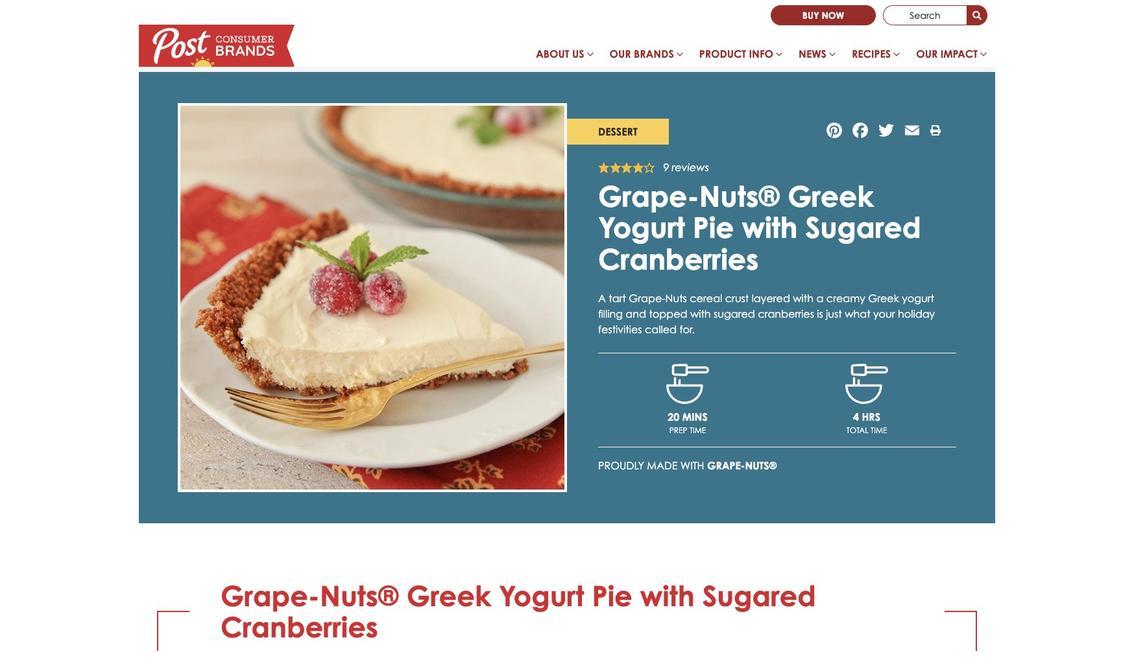 Task type: locate. For each thing, give the bounding box(es) containing it.
time down hrs
[[871, 426, 887, 435]]

recipes
[[852, 47, 891, 60]]

buy now menu item
[[771, 5, 876, 25]]

1 horizontal spatial cranberries
[[598, 242, 759, 276]]

our left impact
[[917, 47, 938, 60]]

your
[[874, 308, 895, 321]]

a
[[598, 292, 606, 305]]

1 vertical spatial greek
[[869, 292, 899, 305]]

total
[[847, 426, 869, 435]]

rate this recipe 1 out of 5 stars image
[[598, 162, 610, 174]]

yogurt
[[598, 211, 685, 245], [499, 579, 584, 613]]

impact
[[941, 47, 978, 60]]

0 horizontal spatial time
[[690, 426, 706, 435]]

buy now link
[[771, 5, 876, 25]]

1 horizontal spatial yogurt
[[598, 211, 685, 245]]

menu
[[528, 41, 996, 72]]

stand mixer icon image for mins
[[667, 364, 709, 404]]

our brands link
[[602, 41, 692, 72]]

sugared
[[806, 211, 921, 245], [703, 579, 816, 613]]

time
[[690, 426, 706, 435], [871, 426, 887, 435]]

just
[[826, 308, 842, 321]]

our
[[610, 47, 631, 60], [917, 47, 938, 60]]

grape-
[[598, 179, 700, 214], [629, 292, 666, 305], [707, 459, 745, 472], [221, 579, 320, 613]]

0 vertical spatial greek
[[788, 179, 874, 214]]

about
[[536, 47, 570, 60]]

a tart grape-nuts cereal crust layered with a creamy greek yogurt filling and topped with sugared cranberries is just what your holiday festivities called for.
[[598, 292, 935, 336]]

info
[[749, 47, 774, 60]]

time for 4 hrs
[[871, 426, 887, 435]]

grape-nuts® link
[[707, 459, 777, 472]]

creamy
[[827, 292, 866, 305]]

1 stand mixer icon image from the left
[[667, 364, 709, 404]]

our brands
[[610, 47, 674, 60]]

1 vertical spatial grape-nuts® greek yogurt pie with sugared cranberries
[[221, 579, 816, 644]]

0 horizontal spatial yogurt
[[499, 579, 584, 613]]

time inside 20 mins prep time
[[690, 426, 706, 435]]

1 vertical spatial cranberries
[[221, 610, 378, 644]]

topped
[[649, 308, 688, 321]]

nuts
[[666, 292, 687, 305]]

1 vertical spatial pie
[[592, 579, 633, 613]]

1 horizontal spatial stand mixer icon image
[[846, 364, 889, 404]]

what
[[845, 308, 871, 321]]

a
[[817, 292, 824, 305]]

called
[[645, 323, 677, 336]]

sugared
[[714, 308, 755, 321]]

nuts®
[[700, 179, 780, 214], [745, 459, 777, 472], [320, 579, 399, 613]]

time inside the 4 hrs total time
[[871, 426, 887, 435]]

pie
[[693, 211, 734, 245], [592, 579, 633, 613]]

0 horizontal spatial our
[[610, 47, 631, 60]]

our left brands
[[610, 47, 631, 60]]

grape- inside a tart grape-nuts cereal crust layered with a creamy greek yogurt filling and topped with sugared cranberries is just what your holiday festivities called for.
[[629, 292, 666, 305]]

about us link
[[528, 41, 602, 72]]

stand mixer icon image
[[667, 364, 709, 404], [846, 364, 889, 404]]

our impact link
[[909, 41, 996, 72]]

2 stand mixer icon image from the left
[[846, 364, 889, 404]]

0 vertical spatial cranberries
[[598, 242, 759, 276]]

greek
[[788, 179, 874, 214], [869, 292, 899, 305], [407, 579, 491, 613]]

2 our from the left
[[917, 47, 938, 60]]

1 time from the left
[[690, 426, 706, 435]]

our for our brands
[[610, 47, 631, 60]]

holiday
[[898, 308, 935, 321]]

product
[[700, 47, 746, 60]]

1 horizontal spatial our
[[917, 47, 938, 60]]

festivities
[[598, 323, 642, 336]]

tart
[[609, 292, 626, 305]]

0 horizontal spatial pie
[[592, 579, 633, 613]]

and
[[626, 308, 646, 321]]

grape nuts greek yogurt pie recipe image
[[178, 103, 567, 493]]

stand mixer icon image up hrs
[[846, 364, 889, 404]]

stand mixer icon image up mins
[[667, 364, 709, 404]]

made
[[647, 459, 678, 472]]

1 our from the left
[[610, 47, 631, 60]]

us
[[572, 47, 584, 60]]

proudly made with grape-nuts®
[[598, 459, 777, 472]]

0 horizontal spatial stand mixer icon image
[[667, 364, 709, 404]]

time down mins
[[690, 426, 706, 435]]

news link
[[791, 41, 844, 72]]

cranberries
[[598, 242, 759, 276], [221, 610, 378, 644]]

2 time from the left
[[871, 426, 887, 435]]

with
[[742, 211, 798, 245], [793, 292, 814, 305], [691, 308, 711, 321], [681, 459, 705, 472], [640, 579, 695, 613]]

2 vertical spatial greek
[[407, 579, 491, 613]]

grape-nuts® greek yogurt pie with sugared cranberries
[[598, 179, 921, 276], [221, 579, 816, 644]]

None search field
[[883, 5, 988, 25]]

0 horizontal spatial cranberries
[[221, 610, 378, 644]]

1 horizontal spatial pie
[[693, 211, 734, 245]]

cereal
[[690, 292, 723, 305]]

1 horizontal spatial time
[[871, 426, 887, 435]]



Task type: vqa. For each thing, say whether or not it's contained in the screenshot.
20 mins prep time
yes



Task type: describe. For each thing, give the bounding box(es) containing it.
1 vertical spatial sugared
[[703, 579, 816, 613]]

rate this recipe 4 out of 5 stars image
[[633, 162, 644, 174]]

rate this recipe 2 out of 5 stars image
[[610, 162, 621, 174]]

9
[[664, 162, 669, 174]]

rate this recipe 5 out of 5 stars image
[[644, 162, 656, 174]]

product info link
[[692, 41, 791, 72]]

news
[[799, 47, 827, 60]]

crust
[[725, 292, 749, 305]]

now
[[822, 10, 844, 21]]

20
[[668, 411, 680, 424]]

1 vertical spatial yogurt
[[499, 579, 584, 613]]

recipes link
[[844, 41, 909, 72]]

stand mixer icon image for hrs
[[846, 364, 889, 404]]

time for 20 mins
[[690, 426, 706, 435]]

0 vertical spatial pie
[[693, 211, 734, 245]]

post consumer brands image
[[139, 25, 295, 67]]

buy
[[803, 10, 819, 21]]

for.
[[680, 323, 695, 336]]

our impact
[[917, 47, 978, 60]]

0 vertical spatial nuts®
[[700, 179, 780, 214]]

layered
[[752, 292, 790, 305]]

0 vertical spatial yogurt
[[598, 211, 685, 245]]

product info
[[700, 47, 774, 60]]

20 mins prep time
[[668, 411, 708, 435]]

4
[[854, 411, 859, 424]]

about us
[[536, 47, 584, 60]]

mins
[[683, 411, 708, 424]]

search image
[[973, 12, 982, 21]]

our for our impact
[[917, 47, 938, 60]]

rate this recipe 3 out of 5 stars image
[[621, 162, 633, 174]]

9 reviews
[[664, 162, 709, 174]]

menu containing about us
[[528, 41, 996, 72]]

proudly
[[598, 459, 644, 472]]

greek inside a tart grape-nuts cereal crust layered with a creamy greek yogurt filling and topped with sugared cranberries is just what your holiday festivities called for.
[[869, 292, 899, 305]]

prep
[[670, 426, 688, 435]]

yogurt
[[902, 292, 935, 305]]

0 vertical spatial grape-nuts® greek yogurt pie with sugared cranberries
[[598, 179, 921, 276]]

buy now
[[803, 10, 844, 21]]

4 hrs total time
[[847, 411, 887, 435]]

Search text field
[[883, 5, 968, 25]]

cranberries
[[758, 308, 814, 321]]

1 vertical spatial nuts®
[[745, 459, 777, 472]]

reviews
[[672, 162, 709, 174]]

2 vertical spatial nuts®
[[320, 579, 399, 613]]

filling
[[598, 308, 623, 321]]

brands
[[634, 47, 674, 60]]

0 vertical spatial sugared
[[806, 211, 921, 245]]

print image
[[931, 126, 941, 136]]

is
[[817, 308, 823, 321]]

hrs
[[862, 411, 881, 424]]

dessert
[[598, 125, 638, 138]]



